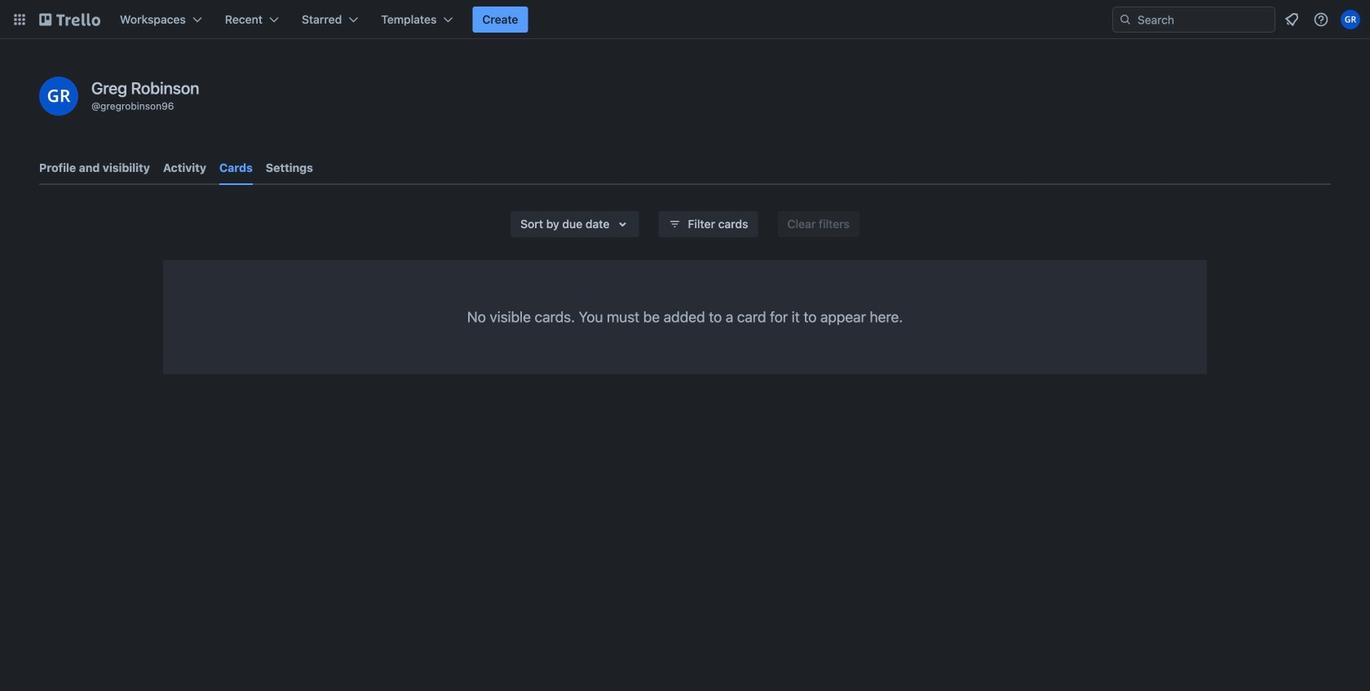 Task type: vqa. For each thing, say whether or not it's contained in the screenshot.
Join link
no



Task type: locate. For each thing, give the bounding box(es) containing it.
greg robinson (gregrobinson96) image
[[1341, 10, 1361, 29], [39, 77, 78, 116]]

0 horizontal spatial greg robinson (gregrobinson96) image
[[39, 77, 78, 116]]

Search field
[[1132, 8, 1275, 31]]

0 notifications image
[[1283, 10, 1302, 29]]

1 horizontal spatial greg robinson (gregrobinson96) image
[[1341, 10, 1361, 29]]

1 vertical spatial greg robinson (gregrobinson96) image
[[39, 77, 78, 116]]

greg robinson (gregrobinson96) image right open information menu image
[[1341, 10, 1361, 29]]

greg robinson (gregrobinson96) image down back to home image
[[39, 77, 78, 116]]

0 vertical spatial greg robinson (gregrobinson96) image
[[1341, 10, 1361, 29]]



Task type: describe. For each thing, give the bounding box(es) containing it.
primary element
[[0, 0, 1371, 39]]

search image
[[1119, 13, 1132, 26]]

back to home image
[[39, 7, 100, 33]]

open information menu image
[[1314, 11, 1330, 28]]



